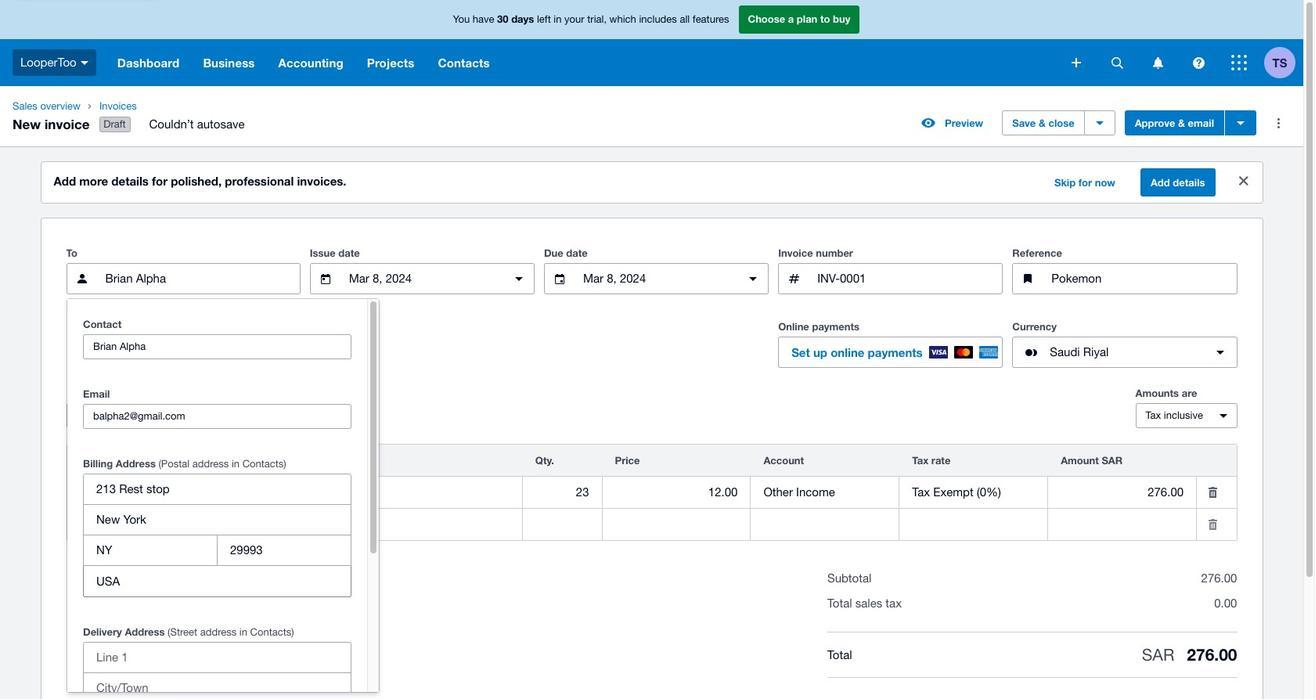 Task type: locate. For each thing, give the bounding box(es) containing it.
more date options image
[[738, 263, 769, 294]]

in
[[554, 14, 562, 25], [232, 458, 240, 470], [239, 626, 247, 638]]

payments right online
[[868, 345, 923, 359]]

in for billing address
[[232, 458, 240, 470]]

draft
[[104, 118, 126, 130]]

0 vertical spatial sar
[[1102, 454, 1123, 467]]

276.00 down "0.00" at the bottom of page
[[1187, 645, 1237, 665]]

0 horizontal spatial sar
[[1102, 454, 1123, 467]]

overview
[[40, 100, 81, 112]]

accounting button
[[267, 39, 355, 86]]

tax inside invoice line item list element
[[912, 454, 929, 467]]

add details
[[1151, 176, 1205, 189]]

1 horizontal spatial tax
[[1146, 410, 1161, 421]]

city/town field for line 1 field
[[84, 673, 351, 699]]

1 vertical spatial 276.00
[[1187, 645, 1237, 665]]

amounts are
[[1136, 387, 1197, 399]]

1 vertical spatial city/town field
[[84, 673, 351, 699]]

save & close button
[[1002, 110, 1085, 136]]

add right 'now'
[[1151, 176, 1170, 189]]

contacts) inside delivery address (street address in contacts)
[[250, 626, 294, 638]]

1 vertical spatial total
[[827, 648, 852, 661]]

& right save
[[1039, 117, 1046, 129]]

group
[[67, 299, 379, 699]]

0.00
[[1214, 597, 1237, 610]]

0 vertical spatial address
[[192, 458, 229, 470]]

number
[[816, 247, 853, 259]]

payments up online
[[812, 320, 860, 333]]

contact
[[83, 318, 122, 330]]

more invoice options image
[[1263, 107, 1294, 139]]

City/Town field
[[84, 505, 351, 535], [84, 673, 351, 699]]

Due date text field
[[582, 264, 731, 294]]

address up delivery address field
[[192, 458, 229, 470]]

1 horizontal spatial date
[[566, 247, 588, 259]]

svg image right loopertoo
[[80, 61, 88, 65]]

tax
[[1146, 410, 1161, 421], [912, 454, 929, 467]]

1 vertical spatial address
[[200, 626, 237, 638]]

1 city/town field from the top
[[84, 505, 351, 535]]

details left "close" image
[[1173, 176, 1205, 189]]

sales overview
[[13, 100, 81, 112]]

show/hide
[[76, 410, 128, 422]]

1 horizontal spatial &
[[1178, 117, 1185, 129]]

0 horizontal spatial tax
[[912, 454, 929, 467]]

dashboard link
[[105, 39, 191, 86]]

online
[[831, 345, 865, 359]]

for left 'now'
[[1079, 176, 1092, 189]]

invoice number element
[[778, 263, 1003, 294]]

to
[[66, 247, 77, 259]]

address inside delivery address (street address in contacts)
[[200, 626, 237, 638]]

1 vertical spatial tax
[[912, 454, 929, 467]]

in inside delivery address (street address in contacts)
[[239, 626, 247, 638]]

total down the subtotal
[[827, 597, 852, 610]]

are
[[1182, 387, 1197, 399]]

svg image
[[1231, 55, 1247, 70], [1111, 57, 1123, 69], [1193, 57, 1204, 69], [1072, 58, 1081, 67]]

0 horizontal spatial payments
[[812, 320, 860, 333]]

sales
[[855, 597, 882, 610]]

address
[[192, 458, 229, 470], [200, 626, 237, 638]]

2 total from the top
[[827, 648, 852, 661]]

1 vertical spatial in
[[232, 458, 240, 470]]

professional
[[225, 174, 294, 188]]

account
[[764, 454, 804, 467]]

autosave
[[197, 118, 245, 131]]

details right more
[[111, 174, 149, 188]]

1 vertical spatial address
[[125, 626, 165, 638]]

dashboard
[[117, 56, 180, 70]]

banner
[[0, 0, 1303, 86]]

invoice
[[45, 116, 90, 132]]

1 horizontal spatial for
[[1079, 176, 1092, 189]]

skip
[[1054, 176, 1076, 189]]

address inside billing address (postal address in contacts)
[[192, 458, 229, 470]]

banner containing ts
[[0, 0, 1303, 86]]

contacts
[[438, 56, 490, 70]]

in up delivery address field
[[232, 458, 240, 470]]

None text field
[[256, 510, 522, 539]]

&
[[1039, 117, 1046, 129], [1178, 117, 1185, 129]]

for left "polished,"
[[152, 174, 168, 188]]

details inside button
[[1173, 176, 1205, 189]]

0 vertical spatial in
[[554, 14, 562, 25]]

accounting
[[278, 56, 343, 70]]

billing address (postal address in contacts)
[[83, 457, 286, 470]]

1 horizontal spatial add
[[1151, 176, 1170, 189]]

tax down the amounts
[[1146, 410, 1161, 421]]

saudi riyal button
[[1012, 337, 1237, 368]]

business
[[203, 56, 255, 70]]

address for delivery address
[[125, 626, 165, 638]]

1 horizontal spatial payments
[[868, 345, 923, 359]]

svg image up the approve
[[1153, 57, 1163, 69]]

contacts) up delivery address field
[[242, 458, 286, 470]]

1 total from the top
[[827, 597, 852, 610]]

0 vertical spatial total
[[827, 597, 852, 610]]

city/town field down line 1 field
[[84, 673, 351, 699]]

add inside button
[[1151, 176, 1170, 189]]

0 vertical spatial payments
[[812, 320, 860, 333]]

0 vertical spatial contacts)
[[242, 458, 286, 470]]

preview button
[[912, 110, 993, 136]]

tax inside popup button
[[1146, 410, 1161, 421]]

for inside button
[[1079, 176, 1092, 189]]

tax rate
[[912, 454, 951, 467]]

address up line 1 field
[[200, 626, 237, 638]]

1 vertical spatial sar
[[1142, 645, 1175, 664]]

couldn't autosave
[[149, 118, 245, 131]]

in inside billing address (postal address in contacts)
[[232, 458, 240, 470]]

includes
[[639, 14, 677, 25]]

address left (street
[[125, 626, 165, 638]]

svg image inside loopertoo popup button
[[80, 61, 88, 65]]

date right due
[[566, 247, 588, 259]]

up
[[813, 345, 827, 359]]

address right billing
[[116, 457, 156, 470]]

details
[[111, 174, 149, 188], [1173, 176, 1205, 189]]

contacts) inside billing address (postal address in contacts)
[[242, 458, 286, 470]]

None field
[[523, 478, 602, 507], [602, 478, 750, 507], [751, 478, 899, 507], [900, 478, 1048, 507], [1048, 478, 1196, 507], [523, 510, 602, 539], [602, 510, 750, 539], [1048, 510, 1196, 539], [523, 478, 602, 507], [602, 478, 750, 507], [751, 478, 899, 507], [900, 478, 1048, 507], [1048, 478, 1196, 507], [523, 510, 602, 539], [602, 510, 750, 539], [1048, 510, 1196, 539]]

approve & email button
[[1125, 110, 1224, 136]]

skip for now button
[[1045, 170, 1125, 195]]

in up line 1 field
[[239, 626, 247, 638]]

Spooky text field
[[256, 478, 522, 507]]

saudi riyal
[[1050, 345, 1109, 359]]

tax for tax rate
[[912, 454, 929, 467]]

1 vertical spatial payments
[[868, 345, 923, 359]]

276.00 up "0.00" at the bottom of page
[[1201, 572, 1237, 585]]

Contact text field
[[84, 335, 351, 359]]

& for close
[[1039, 117, 1046, 129]]

remove image
[[1197, 477, 1228, 508]]

1 horizontal spatial details
[[1173, 176, 1205, 189]]

now
[[1095, 176, 1116, 189]]

invoice number
[[778, 247, 853, 259]]

2 date from the left
[[566, 247, 588, 259]]

Delivery Address field
[[84, 475, 351, 504]]

0 vertical spatial city/town field
[[84, 505, 351, 535]]

more line item options element
[[1197, 445, 1237, 476]]

currency
[[1012, 320, 1057, 333]]

& left email
[[1178, 117, 1185, 129]]

1 & from the left
[[1039, 117, 1046, 129]]

& for email
[[1178, 117, 1185, 129]]

email
[[83, 388, 110, 400]]

sales
[[13, 100, 37, 112]]

contacts) up line 1 field
[[250, 626, 294, 638]]

0 horizontal spatial svg image
[[80, 61, 88, 65]]

payments
[[812, 320, 860, 333], [868, 345, 923, 359]]

1 vertical spatial contacts)
[[250, 626, 294, 638]]

0 vertical spatial 276.00
[[1201, 572, 1237, 585]]

contacts) for billing address
[[242, 458, 286, 470]]

new invoice
[[13, 116, 90, 132]]

contacts)
[[242, 458, 286, 470], [250, 626, 294, 638]]

group containing contact
[[67, 299, 379, 699]]

date right issue
[[338, 247, 360, 259]]

date
[[338, 247, 360, 259], [566, 247, 588, 259]]

more date options image
[[503, 263, 535, 294]]

1 date from the left
[[338, 247, 360, 259]]

features
[[693, 14, 729, 25]]

add left more
[[54, 174, 76, 188]]

you
[[453, 14, 470, 25]]

date for due date
[[566, 247, 588, 259]]

all
[[680, 14, 690, 25]]

invoices
[[99, 100, 137, 112]]

tax left the rate
[[912, 454, 929, 467]]

0 vertical spatial address
[[116, 457, 156, 470]]

which
[[610, 14, 636, 25]]

city/town field down delivery address field
[[84, 505, 351, 535]]

Country field
[[84, 567, 351, 596]]

Email text field
[[84, 405, 351, 428]]

2 vertical spatial in
[[239, 626, 247, 638]]

276.00
[[1201, 572, 1237, 585], [1187, 645, 1237, 665]]

svg image
[[1153, 57, 1163, 69], [80, 61, 88, 65]]

2 city/town field from the top
[[84, 673, 351, 699]]

fields
[[131, 410, 157, 422]]

for
[[152, 174, 168, 188], [1079, 176, 1092, 189]]

2 & from the left
[[1178, 117, 1185, 129]]

0 horizontal spatial &
[[1039, 117, 1046, 129]]

0 vertical spatial tax
[[1146, 410, 1161, 421]]

0 horizontal spatial date
[[338, 247, 360, 259]]

1 horizontal spatial sar
[[1142, 645, 1175, 664]]

Reference text field
[[1050, 264, 1237, 294]]

0 horizontal spatial add
[[54, 174, 76, 188]]

total down total sales tax
[[827, 648, 852, 661]]

approve
[[1135, 117, 1175, 129]]

qty.
[[535, 454, 554, 467]]

to
[[820, 13, 830, 25]]

in right 'left'
[[554, 14, 562, 25]]



Task type: describe. For each thing, give the bounding box(es) containing it.
tax inclusive
[[1146, 410, 1203, 421]]

approve & email
[[1135, 117, 1214, 129]]

address for delivery address
[[200, 626, 237, 638]]

save
[[1012, 117, 1036, 129]]

save & close
[[1012, 117, 1075, 129]]

1 horizontal spatial svg image
[[1153, 57, 1163, 69]]

276.00 for subtotal
[[1201, 572, 1237, 585]]

contacts button
[[426, 39, 502, 86]]

a
[[788, 13, 794, 25]]

Invoice number text field
[[816, 264, 1002, 294]]

address for billing address
[[116, 457, 156, 470]]

close button
[[1228, 165, 1259, 197]]

due
[[544, 247, 563, 259]]

new
[[13, 116, 41, 132]]

delivery
[[83, 626, 122, 638]]

price
[[615, 454, 640, 467]]

total sales tax
[[827, 597, 902, 610]]

saudi
[[1050, 345, 1080, 359]]

email
[[1188, 117, 1214, 129]]

ts button
[[1264, 39, 1303, 86]]

sales overview link
[[6, 99, 87, 114]]

remove image
[[1197, 509, 1228, 540]]

billing
[[83, 457, 113, 470]]

amount
[[1061, 454, 1099, 467]]

address for billing address
[[192, 458, 229, 470]]

plan
[[797, 13, 818, 25]]

buy
[[833, 13, 851, 25]]

online payments
[[778, 320, 860, 333]]

rate
[[931, 454, 951, 467]]

couldn't
[[149, 118, 194, 131]]

description
[[268, 454, 324, 467]]

(street
[[168, 626, 197, 638]]

choose a plan to buy
[[748, 13, 851, 25]]

set up online payments button
[[778, 337, 1003, 368]]

city/town field for delivery address field
[[84, 505, 351, 535]]

polished,
[[171, 174, 222, 188]]

loopertoo button
[[0, 39, 105, 86]]

subtotal
[[827, 572, 872, 585]]

invoices.
[[297, 174, 346, 188]]

due date
[[544, 247, 588, 259]]

add more details for polished, professional invoices.
[[54, 174, 346, 188]]

show/hide fields
[[76, 410, 157, 422]]

tax inclusive button
[[1136, 403, 1237, 428]]

in for delivery address
[[239, 626, 247, 638]]

amounts
[[1136, 387, 1179, 399]]

in inside you have 30 days left in your trial, which includes all features
[[554, 14, 562, 25]]

delivery address (street address in contacts)
[[83, 626, 294, 638]]

close image
[[1239, 176, 1248, 186]]

invoice line item list element
[[66, 444, 1237, 541]]

online
[[778, 320, 809, 333]]

set up online payments
[[792, 345, 923, 359]]

sar inside invoice line item list element
[[1102, 454, 1123, 467]]

contacts) for delivery address
[[250, 626, 294, 638]]

add for add details
[[1151, 176, 1170, 189]]

total for total
[[827, 648, 852, 661]]

date for issue date
[[338, 247, 360, 259]]

payments inside popup button
[[868, 345, 923, 359]]

more
[[79, 174, 108, 188]]

State/Region field
[[84, 536, 217, 565]]

have
[[473, 14, 494, 25]]

none text field inside invoice line item list element
[[256, 510, 522, 539]]

loopertoo
[[20, 55, 76, 69]]

close
[[1049, 117, 1075, 129]]

amount sar
[[1061, 454, 1123, 467]]

ZIP/Postcode field
[[218, 536, 351, 565]]

you have 30 days left in your trial, which includes all features
[[453, 13, 729, 25]]

business button
[[191, 39, 267, 86]]

add for add more details for polished, professional invoices.
[[54, 174, 76, 188]]

0 horizontal spatial for
[[152, 174, 168, 188]]

reference
[[1012, 247, 1062, 259]]

projects
[[367, 56, 414, 70]]

0 horizontal spatial details
[[111, 174, 149, 188]]

item
[[120, 454, 141, 467]]

issue date
[[310, 247, 360, 259]]

riyal
[[1083, 345, 1109, 359]]

show/hide fields button
[[66, 403, 167, 428]]

projects button
[[355, 39, 426, 86]]

ts
[[1273, 55, 1287, 69]]

Issue date text field
[[347, 264, 497, 294]]

left
[[537, 14, 551, 25]]

issue
[[310, 247, 336, 259]]

set
[[792, 345, 810, 359]]

preview
[[945, 117, 983, 129]]

total for total sales tax
[[827, 597, 852, 610]]

276.00 for sar
[[1187, 645, 1237, 665]]

tax for tax inclusive
[[1146, 410, 1161, 421]]

add details button
[[1141, 168, 1215, 197]]

Line 1 field
[[84, 643, 351, 673]]

tax
[[886, 597, 902, 610]]

30
[[497, 13, 509, 25]]

invoices link
[[93, 99, 257, 114]]

inclusive
[[1164, 410, 1203, 421]]

your
[[565, 14, 584, 25]]

(postal
[[159, 458, 190, 470]]



Task type: vqa. For each thing, say whether or not it's contained in the screenshot.
ADD DATE 'popup button' related to 125.03
no



